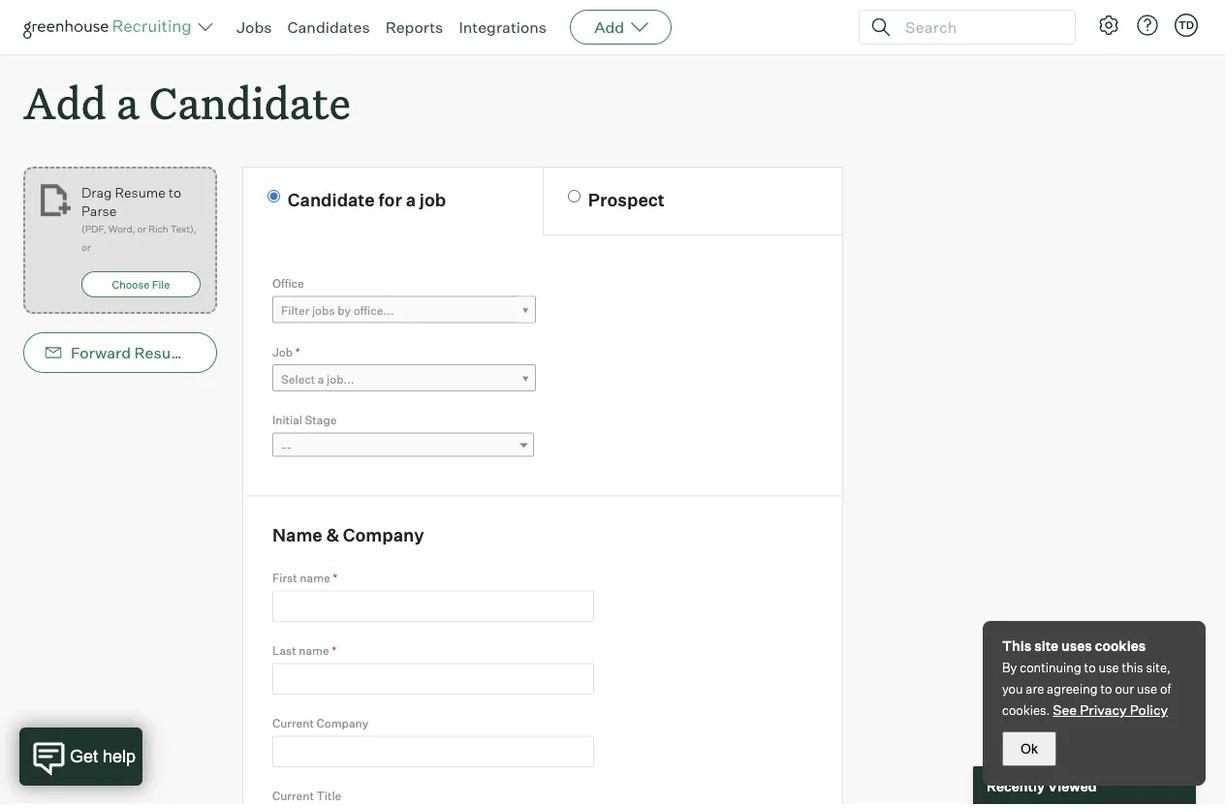 Task type: vqa. For each thing, say whether or not it's contained in the screenshot.
row containing 2
no



Task type: locate. For each thing, give the bounding box(es) containing it.
2 vertical spatial a
[[318, 372, 324, 387]]

1 horizontal spatial use
[[1137, 682, 1158, 697]]

1 horizontal spatial or
[[137, 223, 146, 235]]

resume inside drag resume to parse (pdf, word, or rich text), or
[[115, 184, 166, 201]]

this site uses cookies
[[1002, 638, 1146, 655]]

to up text),
[[169, 184, 181, 201]]

Candidate for a job radio
[[268, 190, 280, 203]]

first
[[272, 571, 297, 586]]

name right first
[[300, 571, 330, 586]]

1 vertical spatial use
[[1137, 682, 1158, 697]]

stage
[[305, 413, 337, 428]]

resume
[[115, 184, 166, 201], [134, 343, 193, 363]]

2 horizontal spatial to
[[1101, 682, 1112, 697]]

text),
[[170, 223, 196, 235]]

last name *
[[272, 644, 337, 658]]

office...
[[353, 304, 394, 318]]

or down (pdf,
[[81, 242, 90, 254]]

td
[[1179, 18, 1194, 32]]

current title
[[272, 789, 341, 804]]

1 vertical spatial to
[[1084, 660, 1096, 676]]

company right &
[[343, 525, 424, 546]]

0 vertical spatial resume
[[115, 184, 166, 201]]

email
[[221, 343, 262, 363]]

2 vertical spatial *
[[332, 644, 337, 658]]

0 vertical spatial company
[[343, 525, 424, 546]]

forward
[[71, 343, 131, 363]]

cookies
[[1095, 638, 1146, 655]]

job...
[[327, 372, 354, 387]]

1 vertical spatial name
[[299, 644, 329, 658]]

jobs
[[237, 17, 272, 37]]

0 vertical spatial add
[[594, 17, 625, 37]]

recently
[[987, 778, 1045, 795]]

current for current company
[[272, 716, 314, 731]]

0 vertical spatial current
[[272, 716, 314, 731]]

*
[[295, 345, 300, 359], [333, 571, 338, 586], [332, 644, 337, 658]]

by
[[1002, 660, 1017, 676]]

use
[[1099, 660, 1119, 676], [1137, 682, 1158, 697]]

* for last name *
[[332, 644, 337, 658]]

jobs link
[[237, 17, 272, 37]]

name right last
[[299, 644, 329, 658]]

resume inside button
[[134, 343, 193, 363]]

1 horizontal spatial a
[[318, 372, 324, 387]]

resume for drag
[[115, 184, 166, 201]]

current for current title
[[272, 789, 314, 804]]

are
[[1026, 682, 1044, 697]]

ok
[[1021, 742, 1038, 757]]

job
[[420, 189, 446, 211]]

resume left the via
[[134, 343, 193, 363]]

td button
[[1171, 10, 1202, 41]]

name
[[300, 571, 330, 586], [299, 644, 329, 658]]

to for continuing
[[1084, 660, 1096, 676]]

0 horizontal spatial or
[[81, 242, 90, 254]]

2 - from the left
[[286, 440, 292, 455]]

candidate right the candidate for a job option
[[288, 189, 375, 211]]

jobs
[[312, 304, 335, 318]]

current left the title
[[272, 789, 314, 804]]

or
[[137, 223, 146, 235], [81, 242, 90, 254]]

candidate
[[149, 74, 351, 131], [288, 189, 375, 211]]

a left job...
[[318, 372, 324, 387]]

filter jobs by office... link
[[272, 296, 536, 324]]

0 horizontal spatial a
[[116, 74, 139, 131]]

* right job
[[295, 345, 300, 359]]

0 horizontal spatial add
[[23, 74, 106, 131]]

1 vertical spatial or
[[81, 242, 90, 254]]

1 vertical spatial add
[[23, 74, 106, 131]]

to inside drag resume to parse (pdf, word, or rich text), or
[[169, 184, 181, 201]]

a right for
[[406, 189, 416, 211]]

1 horizontal spatial add
[[594, 17, 625, 37]]

ok button
[[1002, 732, 1057, 767]]

add
[[594, 17, 625, 37], [23, 74, 106, 131]]

integrations
[[459, 17, 547, 37]]

greenhouse recruiting image
[[23, 16, 198, 39]]

2 current from the top
[[272, 789, 314, 804]]

name
[[272, 525, 322, 546]]

add for add a candidate
[[23, 74, 106, 131]]

current
[[272, 716, 314, 731], [272, 789, 314, 804]]

* right last
[[332, 644, 337, 658]]

to
[[169, 184, 181, 201], [1084, 660, 1096, 676], [1101, 682, 1112, 697]]

forward resume via email button
[[23, 333, 262, 373]]

1 vertical spatial resume
[[134, 343, 193, 363]]

last
[[272, 644, 296, 658]]

0 vertical spatial candidate
[[149, 74, 351, 131]]

candidates link
[[287, 17, 370, 37]]

company
[[343, 525, 424, 546], [316, 716, 369, 731]]

1 current from the top
[[272, 716, 314, 731]]

use left of
[[1137, 682, 1158, 697]]

-
[[281, 440, 286, 455], [286, 440, 292, 455]]

or left rich
[[137, 223, 146, 235]]

company up the title
[[316, 716, 369, 731]]

cookies.
[[1002, 703, 1050, 718]]

a
[[116, 74, 139, 131], [406, 189, 416, 211], [318, 372, 324, 387]]

* down &
[[333, 571, 338, 586]]

reports link
[[385, 17, 443, 37]]

candidate down jobs link
[[149, 74, 351, 131]]

2 horizontal spatial a
[[406, 189, 416, 211]]

None text field
[[272, 591, 594, 622], [272, 664, 594, 695], [272, 736, 594, 768], [272, 591, 594, 622], [272, 664, 594, 695], [272, 736, 594, 768]]

current down last
[[272, 716, 314, 731]]

* for first name *
[[333, 571, 338, 586]]

0 vertical spatial name
[[300, 571, 330, 586]]

to down uses
[[1084, 660, 1096, 676]]

1 vertical spatial *
[[333, 571, 338, 586]]

use left this
[[1099, 660, 1119, 676]]

0 horizontal spatial use
[[1099, 660, 1119, 676]]

1 horizontal spatial to
[[1084, 660, 1096, 676]]

a inside select a job... link
[[318, 372, 324, 387]]

first name *
[[272, 571, 338, 586]]

0 horizontal spatial to
[[169, 184, 181, 201]]

resume up rich
[[115, 184, 166, 201]]

Search text field
[[901, 13, 1058, 41]]

0 vertical spatial a
[[116, 74, 139, 131]]

rich
[[149, 223, 168, 235]]

candidates
[[287, 17, 370, 37]]

0 vertical spatial use
[[1099, 660, 1119, 676]]

prospect
[[588, 189, 665, 211]]

add inside popup button
[[594, 17, 625, 37]]

to left 'our'
[[1101, 682, 1112, 697]]

initial stage
[[272, 413, 337, 428]]

site,
[[1146, 660, 1171, 676]]

current company
[[272, 716, 369, 731]]

continuing
[[1020, 660, 1082, 676]]

1 vertical spatial current
[[272, 789, 314, 804]]

candidate for a job
[[288, 189, 446, 211]]

a down greenhouse recruiting image
[[116, 74, 139, 131]]

0 vertical spatial to
[[169, 184, 181, 201]]

for
[[379, 189, 402, 211]]



Task type: describe. For each thing, give the bounding box(es) containing it.
job *
[[272, 345, 300, 359]]

add a candidate
[[23, 74, 351, 131]]

--
[[281, 440, 292, 455]]

td button
[[1175, 14, 1198, 37]]

privacy
[[1080, 702, 1127, 719]]

site
[[1035, 638, 1059, 655]]

policy
[[1130, 702, 1168, 719]]

viewed
[[1048, 778, 1097, 795]]

office
[[272, 276, 304, 291]]

file
[[152, 278, 170, 291]]

1 vertical spatial company
[[316, 716, 369, 731]]

parse
[[81, 202, 117, 219]]

to for resume
[[169, 184, 181, 201]]

a for job...
[[318, 372, 324, 387]]

1 vertical spatial a
[[406, 189, 416, 211]]

drag resume to parse (pdf, word, or rich text), or
[[81, 184, 196, 254]]

add for add
[[594, 17, 625, 37]]

1 - from the left
[[281, 440, 286, 455]]

select a job... link
[[272, 365, 536, 393]]

1 vertical spatial candidate
[[288, 189, 375, 211]]

this
[[1122, 660, 1144, 676]]

0 vertical spatial or
[[137, 223, 146, 235]]

select
[[281, 372, 315, 387]]

drag
[[81, 184, 112, 201]]

integrations link
[[459, 17, 547, 37]]

our
[[1115, 682, 1134, 697]]

2 vertical spatial to
[[1101, 682, 1112, 697]]

uses
[[1062, 638, 1092, 655]]

initial
[[272, 413, 302, 428]]

-- link
[[272, 433, 534, 461]]

see privacy policy link
[[1053, 702, 1168, 719]]

agreeing
[[1047, 682, 1098, 697]]

configure image
[[1097, 14, 1121, 37]]

recently viewed
[[987, 778, 1097, 795]]

via
[[197, 343, 218, 363]]

filter jobs by office...
[[281, 304, 394, 318]]

Prospect radio
[[568, 190, 581, 203]]

of
[[1160, 682, 1171, 697]]

by continuing to use this site, you are agreeing to our use of cookies.
[[1002, 660, 1171, 718]]

choose file
[[112, 278, 170, 291]]

see
[[1053, 702, 1077, 719]]

job
[[272, 345, 293, 359]]

&
[[326, 525, 339, 546]]

this
[[1002, 638, 1032, 655]]

filter
[[281, 304, 310, 318]]

forward resume via email
[[71, 343, 262, 363]]

see privacy policy
[[1053, 702, 1168, 719]]

resume for forward
[[134, 343, 193, 363]]

by
[[338, 304, 351, 318]]

name for first
[[300, 571, 330, 586]]

a for candidate
[[116, 74, 139, 131]]

add button
[[570, 10, 672, 45]]

title
[[316, 789, 341, 804]]

word,
[[108, 223, 135, 235]]

name for last
[[299, 644, 329, 658]]

(pdf,
[[81, 223, 106, 235]]

choose
[[112, 278, 150, 291]]

reports
[[385, 17, 443, 37]]

name & company
[[272, 525, 424, 546]]

you
[[1002, 682, 1023, 697]]

0 vertical spatial *
[[295, 345, 300, 359]]

select a job...
[[281, 372, 354, 387]]



